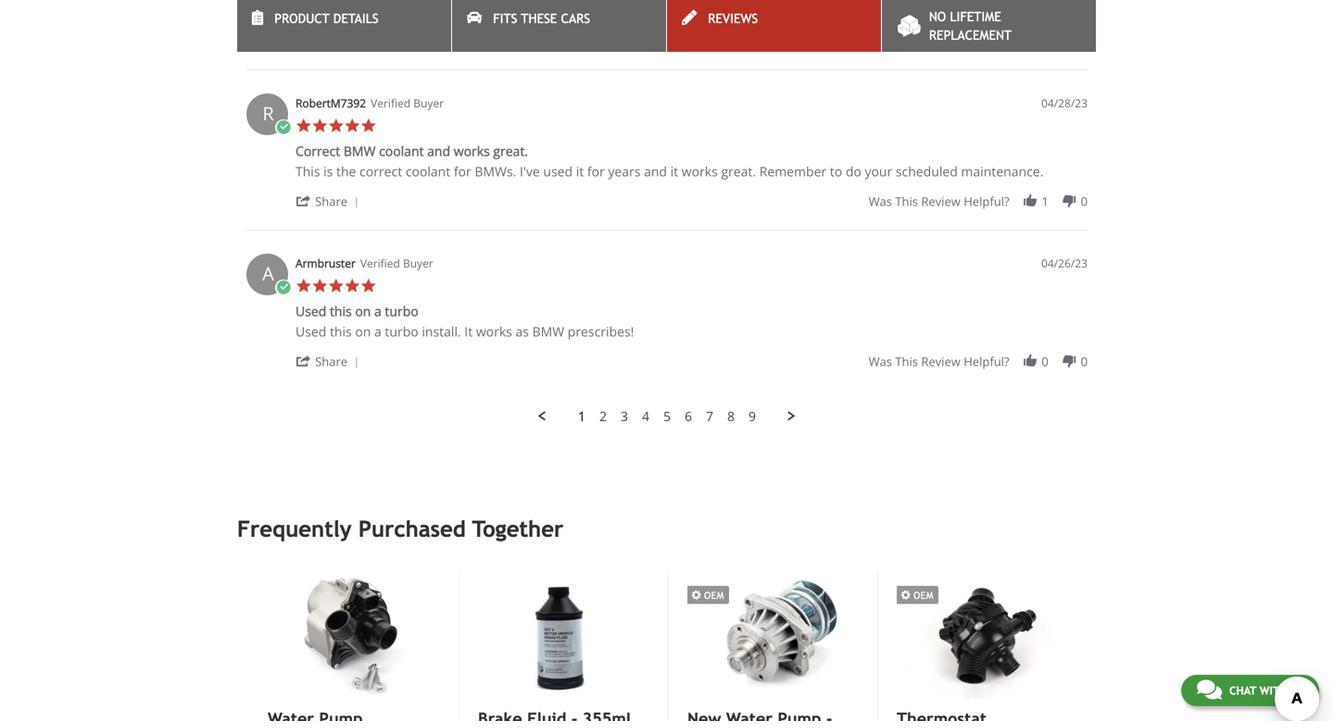 Task type: describe. For each thing, give the bounding box(es) containing it.
install.
[[422, 323, 461, 341]]

1 it from the left
[[576, 163, 584, 180]]

share button for a
[[296, 353, 365, 370]]

fits
[[493, 11, 517, 26]]

1 vertical spatial 1
[[578, 408, 586, 425]]

comments image
[[1197, 679, 1222, 701]]

chat with us
[[1230, 685, 1304, 698]]

chat
[[1230, 685, 1257, 698]]

share image
[[296, 354, 312, 370]]

bmw inside used this on a turbo used this on a turbo install. it works as bmw prescribes!
[[532, 323, 564, 341]]

0 for a
[[1081, 354, 1088, 370]]

correct
[[360, 163, 402, 180]]

1 turbo from the top
[[385, 303, 419, 320]]

1 link
[[578, 408, 586, 425]]

6
[[685, 408, 692, 425]]

vote up review by armbruster on 26 apr 2023 image
[[1022, 354, 1039, 370]]

3 link
[[621, 408, 628, 425]]

share image
[[296, 193, 312, 210]]

frequently purchased together
[[237, 517, 564, 543]]

is
[[324, 163, 333, 180]]

product
[[274, 11, 330, 26]]

parts.
[[441, 2, 476, 20]]

3
[[621, 408, 628, 425]]

seperator image for a
[[351, 358, 362, 369]]

no
[[929, 9, 946, 24]]

correct and first quality parts.
[[296, 2, 476, 20]]

0 right vote up review by armbruster on 26 apr 2023 "image"
[[1042, 354, 1049, 370]]

verified for a
[[360, 256, 400, 271]]

share button for r
[[296, 192, 365, 210]]

group for r
[[869, 193, 1088, 210]]

share for a
[[315, 354, 348, 370]]

water pump image
[[268, 572, 438, 700]]

quality
[[397, 2, 438, 20]]

1 was this review helpful? from the top
[[869, 33, 1010, 50]]

0 vertical spatial great.
[[493, 142, 528, 160]]

frequently
[[237, 517, 352, 543]]

review date 04/28/23 element
[[1042, 96, 1088, 111]]

correct for correct and first quality parts.
[[296, 2, 340, 20]]

vote down review by armbruster on 26 apr 2023 image
[[1061, 354, 1078, 370]]

verified buyer heading for a
[[360, 256, 433, 272]]

years
[[608, 163, 641, 180]]

i've
[[520, 163, 540, 180]]

helpful? for a
[[964, 354, 1010, 370]]

2 link
[[600, 408, 607, 425]]

0 vertical spatial works
[[454, 142, 490, 160]]

review for r
[[921, 193, 961, 210]]

used this on a turbo heading
[[296, 303, 419, 324]]

04/28/23
[[1042, 96, 1088, 111]]

1 used from the top
[[296, 303, 326, 320]]

details
[[333, 11, 379, 26]]

9 link
[[749, 408, 756, 425]]

your
[[865, 163, 893, 180]]

4 link
[[642, 408, 650, 425]]

1 a from the top
[[374, 303, 382, 320]]

7
[[706, 408, 714, 425]]

circle checkmark image for a
[[275, 280, 291, 296]]

buyer for a
[[403, 256, 433, 271]]

robertm7392 verified buyer
[[296, 96, 444, 111]]

reviews link
[[667, 0, 881, 52]]

robertm7392
[[296, 96, 366, 111]]

purchased
[[358, 517, 466, 543]]

maintenance.
[[961, 163, 1044, 180]]

verified for r
[[371, 96, 411, 111]]

scheduled
[[896, 163, 958, 180]]

8
[[727, 408, 735, 425]]

correct bmw coolant and works great. heading
[[296, 142, 528, 164]]

no lifetime replacement link
[[882, 0, 1096, 52]]

vote up review by robertm7392 on 28 apr 2023 image
[[1022, 193, 1039, 210]]

4
[[642, 408, 650, 425]]

fits these cars link
[[452, 0, 666, 52]]

helpful? for r
[[964, 193, 1010, 210]]

armbruster
[[296, 256, 356, 271]]

replacement
[[929, 28, 1012, 43]]

lifetime
[[950, 9, 1001, 24]]

buyer for r
[[413, 96, 444, 111]]



Task type: vqa. For each thing, say whether or not it's contained in the screenshot.
circle checkmark image on the left of the page
yes



Task type: locate. For each thing, give the bounding box(es) containing it.
2 for from the left
[[587, 163, 605, 180]]

0 for r
[[1081, 193, 1088, 210]]

2 it from the left
[[671, 163, 678, 180]]

was this review helpful? down scheduled
[[869, 193, 1010, 210]]

0 vertical spatial turbo
[[385, 303, 419, 320]]

bmw inside correct bmw coolant and works great. this is the correct coolant for bmws. i've used it for years and it works great. remember to do your scheduled maintenance.
[[344, 142, 376, 160]]

0 horizontal spatial bmw
[[344, 142, 376, 160]]

1 correct from the top
[[296, 2, 340, 20]]

share button
[[296, 192, 365, 210], [296, 353, 365, 370]]

1 vertical spatial seperator image
[[351, 358, 362, 369]]

correct left first
[[296, 2, 340, 20]]

with
[[1260, 685, 1287, 698]]

for left bmws.
[[454, 163, 471, 180]]

heading
[[296, 0, 476, 3]]

coolant right 'correct'
[[406, 163, 451, 180]]

star image down the armbruster verified buyer
[[344, 278, 360, 294]]

bmws.
[[475, 163, 516, 180]]

review date 04/26/23 element
[[1042, 256, 1088, 272]]

1 horizontal spatial great.
[[721, 163, 756, 180]]

prescribes!
[[568, 323, 634, 341]]

share
[[315, 193, 348, 210], [315, 354, 348, 370]]

great. left "remember"
[[721, 163, 756, 180]]

verified buyer heading
[[371, 96, 444, 111], [360, 256, 433, 272]]

as
[[516, 323, 529, 341]]

share button down is
[[296, 192, 365, 210]]

1 vertical spatial helpful?
[[964, 193, 1010, 210]]

1 right vote up review by robertm7392 on 28 apr 2023 icon
[[1042, 193, 1049, 210]]

1 vertical spatial was
[[869, 193, 892, 210]]

works
[[454, 142, 490, 160], [682, 163, 718, 180], [476, 323, 512, 341]]

0 horizontal spatial great.
[[493, 142, 528, 160]]

review left vote up review by armbruster on 26 apr 2023 "image"
[[921, 354, 961, 370]]

star image down robertm7392
[[296, 118, 312, 134]]

verified buyer heading for r
[[371, 96, 444, 111]]

it right years
[[671, 163, 678, 180]]

0 vertical spatial share button
[[296, 192, 365, 210]]

product details
[[274, 11, 379, 26]]

bmw right as
[[532, 323, 564, 341]]

menu containing 1
[[237, 408, 1097, 425]]

0
[[1081, 193, 1088, 210], [1042, 354, 1049, 370], [1081, 354, 1088, 370]]

was for r
[[869, 193, 892, 210]]

cars
[[561, 11, 590, 26]]

1 vertical spatial verified
[[360, 256, 400, 271]]

was this review helpful? for r
[[869, 193, 1010, 210]]

1 review from the top
[[921, 33, 961, 50]]

a down the armbruster verified buyer
[[374, 303, 382, 320]]

verified
[[371, 96, 411, 111], [360, 256, 400, 271]]

1 vertical spatial works
[[682, 163, 718, 180]]

1 vertical spatial review
[[921, 193, 961, 210]]

1 vertical spatial circle checkmark image
[[275, 280, 291, 296]]

0 vertical spatial used
[[296, 303, 326, 320]]

0 vertical spatial on
[[355, 303, 371, 320]]

1 vertical spatial share button
[[296, 353, 365, 370]]

1 group from the top
[[869, 193, 1088, 210]]

7 link
[[706, 408, 714, 425]]

2 a from the top
[[374, 323, 382, 341]]

0 vertical spatial verified
[[371, 96, 411, 111]]

star image down armbruster
[[312, 278, 328, 294]]

turbo down the armbruster verified buyer
[[385, 303, 419, 320]]

product details link
[[237, 0, 451, 52]]

buyer up the install.
[[403, 256, 433, 271]]

1 vertical spatial was this review helpful?
[[869, 193, 1010, 210]]

2 vertical spatial helpful?
[[964, 354, 1010, 370]]

2 used from the top
[[296, 323, 326, 341]]

1 vertical spatial verified buyer heading
[[360, 256, 433, 272]]

used down armbruster
[[296, 303, 326, 320]]

3 was from the top
[[869, 354, 892, 370]]

works right years
[[682, 163, 718, 180]]

2 on from the top
[[355, 323, 371, 341]]

correct for correct bmw coolant and works great. this is the correct coolant for bmws. i've used it for years and it works great. remember to do your scheduled maintenance.
[[296, 142, 340, 160]]

new water pump - with o-ring image
[[688, 572, 857, 699]]

9
[[749, 408, 756, 425]]

1 vertical spatial buyer
[[403, 256, 433, 271]]

buyer
[[413, 96, 444, 111], [403, 256, 433, 271]]

0 vertical spatial circle checkmark image
[[275, 120, 291, 136]]

1 vertical spatial and
[[427, 142, 450, 160]]

5
[[663, 408, 671, 425]]

was this review helpful?
[[869, 33, 1010, 50], [869, 193, 1010, 210], [869, 354, 1010, 370]]

group
[[869, 193, 1088, 210], [869, 354, 1088, 370]]

1 vertical spatial share
[[315, 354, 348, 370]]

0 horizontal spatial 1
[[578, 408, 586, 425]]

1 vertical spatial turbo
[[385, 323, 419, 341]]

correct up this
[[296, 142, 340, 160]]

1 horizontal spatial and
[[427, 142, 450, 160]]

correct
[[296, 2, 340, 20], [296, 142, 340, 160]]

coolant
[[379, 142, 424, 160], [406, 163, 451, 180]]

0 vertical spatial bmw
[[344, 142, 376, 160]]

1 vertical spatial coolant
[[406, 163, 451, 180]]

1 seperator image from the top
[[351, 198, 362, 209]]

fits these cars
[[493, 11, 590, 26]]

and left first
[[344, 2, 367, 20]]

it
[[465, 323, 473, 341]]

buyer up correct bmw coolant and works great. heading
[[413, 96, 444, 111]]

share for r
[[315, 193, 348, 210]]

2 share button from the top
[[296, 353, 365, 370]]

bmw
[[344, 142, 376, 160], [532, 323, 564, 341]]

review down scheduled
[[921, 193, 961, 210]]

correct bmw coolant and works great. this is the correct coolant for bmws. i've used it for years and it works great. remember to do your scheduled maintenance.
[[296, 142, 1044, 180]]

brake fluid - 355ml image
[[478, 572, 648, 699]]

1 vertical spatial bmw
[[532, 323, 564, 341]]

2 vertical spatial was
[[869, 354, 892, 370]]

1 horizontal spatial bmw
[[532, 323, 564, 341]]

6 link
[[685, 408, 692, 425]]

3 was this review helpful? from the top
[[869, 354, 1010, 370]]

2 turbo from the top
[[385, 323, 419, 341]]

these
[[521, 11, 557, 26]]

share button down used this on a turbo heading
[[296, 353, 365, 370]]

0 vertical spatial seperator image
[[351, 198, 362, 209]]

0 vertical spatial review
[[921, 33, 961, 50]]

0 horizontal spatial and
[[344, 2, 367, 20]]

first
[[370, 2, 394, 20]]

for
[[454, 163, 471, 180], [587, 163, 605, 180]]

a
[[262, 261, 274, 286]]

circle checkmark image right the a
[[275, 280, 291, 296]]

to
[[830, 163, 843, 180]]

was
[[869, 33, 892, 50], [869, 193, 892, 210], [869, 354, 892, 370]]

0 vertical spatial a
[[374, 303, 382, 320]]

helpful? down maintenance. at the right top of page
[[964, 193, 1010, 210]]

was this review helpful? left vote up review by armbruster on 26 apr 2023 "image"
[[869, 354, 1010, 370]]

and down robertm7392 verified buyer at the top
[[427, 142, 450, 160]]

1 horizontal spatial it
[[671, 163, 678, 180]]

2 seperator image from the top
[[351, 358, 362, 369]]

was for a
[[869, 354, 892, 370]]

1 share button from the top
[[296, 192, 365, 210]]

circle checkmark image
[[275, 120, 291, 136], [275, 280, 291, 296]]

1 share from the top
[[315, 193, 348, 210]]

0 vertical spatial coolant
[[379, 142, 424, 160]]

this
[[895, 33, 918, 50], [895, 193, 918, 210], [330, 303, 352, 320], [330, 323, 352, 341], [895, 354, 918, 370]]

review down no
[[921, 33, 961, 50]]

1 helpful? from the top
[[964, 33, 1010, 50]]

seperator image down used this on a turbo heading
[[351, 358, 362, 369]]

thermostat image
[[897, 572, 1067, 699]]

on
[[355, 303, 371, 320], [355, 323, 371, 341]]

correct inside correct bmw coolant and works great. this is the correct coolant for bmws. i've used it for years and it works great. remember to do your scheduled maintenance.
[[296, 142, 340, 160]]

5 link
[[663, 408, 671, 425]]

armbruster verified buyer
[[296, 256, 433, 271]]

seperator image for r
[[351, 198, 362, 209]]

1 vertical spatial used
[[296, 323, 326, 341]]

the
[[336, 163, 356, 180]]

1
[[1042, 193, 1049, 210], [578, 408, 586, 425]]

1 horizontal spatial for
[[587, 163, 605, 180]]

tab panel
[[237, 0, 1097, 425]]

2 share from the top
[[315, 354, 348, 370]]

1 for from the left
[[454, 163, 471, 180]]

0 vertical spatial verified buyer heading
[[371, 96, 444, 111]]

review
[[921, 33, 961, 50], [921, 193, 961, 210], [921, 354, 961, 370]]

2 correct from the top
[[296, 142, 340, 160]]

2 helpful? from the top
[[964, 193, 1010, 210]]

0 vertical spatial buyer
[[413, 96, 444, 111]]

reviews
[[708, 11, 758, 26]]

0 vertical spatial was this review helpful?
[[869, 33, 1010, 50]]

circle checkmark image for r
[[275, 120, 291, 136]]

was this review helpful? for a
[[869, 354, 1010, 370]]

a
[[374, 303, 382, 320], [374, 323, 382, 341]]

together
[[472, 517, 564, 543]]

2 vertical spatial works
[[476, 323, 512, 341]]

works up bmws.
[[454, 142, 490, 160]]

seperator image
[[351, 198, 362, 209], [351, 358, 362, 369]]

2 was from the top
[[869, 193, 892, 210]]

used
[[296, 303, 326, 320], [296, 323, 326, 341]]

0 vertical spatial was
[[869, 33, 892, 50]]

2 circle checkmark image from the top
[[275, 280, 291, 296]]

0 vertical spatial group
[[869, 193, 1088, 210]]

2
[[600, 408, 607, 425]]

chat with us link
[[1181, 676, 1320, 707]]

1 on from the top
[[355, 303, 371, 320]]

no lifetime replacement
[[929, 9, 1012, 43]]

0 vertical spatial helpful?
[[964, 33, 1010, 50]]

review for a
[[921, 354, 961, 370]]

0 vertical spatial share
[[315, 193, 348, 210]]

helpful?
[[964, 33, 1010, 50], [964, 193, 1010, 210], [964, 354, 1010, 370]]

circle checkmark image right r
[[275, 120, 291, 136]]

helpful? down lifetime
[[964, 33, 1010, 50]]

04/26/23
[[1042, 256, 1088, 271]]

0 vertical spatial and
[[344, 2, 367, 20]]

it right used
[[576, 163, 584, 180]]

0 vertical spatial correct
[[296, 2, 340, 20]]

1 horizontal spatial 1
[[1042, 193, 1049, 210]]

vote down review by robertm7392 on 28 apr 2023 image
[[1061, 193, 1078, 210]]

2 group from the top
[[869, 354, 1088, 370]]

works right it
[[476, 323, 512, 341]]

turbo
[[385, 303, 419, 320], [385, 323, 419, 341]]

1 vertical spatial a
[[374, 323, 382, 341]]

used up share icon
[[296, 323, 326, 341]]

was this review helpful? down no
[[869, 33, 1010, 50]]

star image
[[296, 118, 312, 134], [312, 278, 328, 294], [344, 278, 360, 294]]

verified buyer heading up correct bmw coolant and works great. heading
[[371, 96, 444, 111]]

remember
[[760, 163, 827, 180]]

seperator image down the
[[351, 198, 362, 209]]

turbo left the install.
[[385, 323, 419, 341]]

1 vertical spatial correct
[[296, 142, 340, 160]]

for left years
[[587, 163, 605, 180]]

1 vertical spatial on
[[355, 323, 371, 341]]

coolant up 'correct'
[[379, 142, 424, 160]]

it
[[576, 163, 584, 180], [671, 163, 678, 180]]

verified right armbruster
[[360, 256, 400, 271]]

star image
[[312, 118, 328, 134], [328, 118, 344, 134], [344, 118, 360, 134], [360, 118, 377, 134], [296, 278, 312, 294], [328, 278, 344, 294], [360, 278, 377, 294]]

this
[[296, 163, 320, 180]]

a left the install.
[[374, 323, 382, 341]]

1 circle checkmark image from the top
[[275, 120, 291, 136]]

0 right vote down review by robertm7392 on 28 apr 2023 icon
[[1081, 193, 1088, 210]]

2 was this review helpful? from the top
[[869, 193, 1010, 210]]

0 horizontal spatial it
[[576, 163, 584, 180]]

tab panel containing r
[[237, 0, 1097, 425]]

0 horizontal spatial for
[[454, 163, 471, 180]]

1 left 2
[[578, 408, 586, 425]]

used this on a turbo used this on a turbo install. it works as bmw prescribes!
[[296, 303, 634, 341]]

menu
[[237, 408, 1097, 425]]

2 vertical spatial was this review helpful?
[[869, 354, 1010, 370]]

2 vertical spatial and
[[644, 163, 667, 180]]

group for a
[[869, 354, 1088, 370]]

helpful? left vote up review by armbruster on 26 apr 2023 "image"
[[964, 354, 1010, 370]]

works inside used this on a turbo used this on a turbo install. it works as bmw prescribes!
[[476, 323, 512, 341]]

us
[[1291, 685, 1304, 698]]

and
[[344, 2, 367, 20], [427, 142, 450, 160], [644, 163, 667, 180]]

r
[[263, 101, 274, 126]]

1 was from the top
[[869, 33, 892, 50]]

2 review from the top
[[921, 193, 961, 210]]

great. up bmws.
[[493, 142, 528, 160]]

bmw up the
[[344, 142, 376, 160]]

8 link
[[727, 408, 735, 425]]

0 right vote down review by armbruster on 26 apr 2023 'icon'
[[1081, 354, 1088, 370]]

3 helpful? from the top
[[964, 354, 1010, 370]]

verified buyer heading up used this on a turbo heading
[[360, 256, 433, 272]]

share right share icon
[[315, 354, 348, 370]]

great.
[[493, 142, 528, 160], [721, 163, 756, 180]]

share right share image
[[315, 193, 348, 210]]

do
[[846, 163, 862, 180]]

and right years
[[644, 163, 667, 180]]

1 vertical spatial group
[[869, 354, 1088, 370]]

2 horizontal spatial and
[[644, 163, 667, 180]]

2 vertical spatial review
[[921, 354, 961, 370]]

1 vertical spatial great.
[[721, 163, 756, 180]]

verified up correct bmw coolant and works great. heading
[[371, 96, 411, 111]]

used
[[543, 163, 573, 180]]

0 vertical spatial 1
[[1042, 193, 1049, 210]]

3 review from the top
[[921, 354, 961, 370]]



